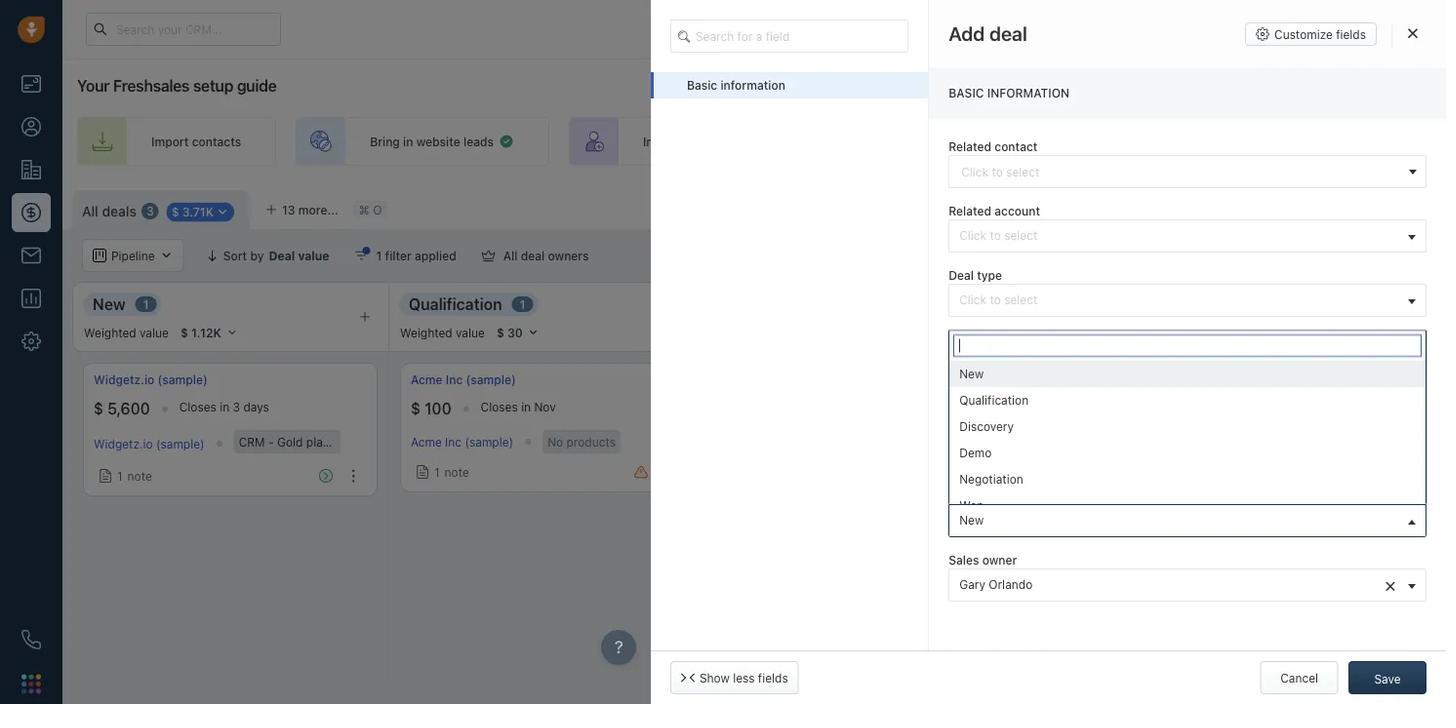Task type: describe. For each thing, give the bounding box(es) containing it.
add deal
[[949, 22, 1027, 45]]

type
[[977, 269, 1002, 283]]

to for related account
[[990, 229, 1001, 243]]

13 more... button
[[255, 196, 349, 223]]

1 vertical spatial days
[[243, 400, 269, 414]]

click to select for type
[[959, 293, 1038, 307]]

container_wx8msf4aqz5i3rn1 image
[[99, 469, 112, 483]]

phone element
[[12, 621, 51, 660]]

usd button
[[949, 413, 1085, 446]]

name
[[977, 333, 1008, 347]]

import
[[151, 135, 189, 148]]

closes in 3 days
[[179, 400, 269, 414]]

1 down all deal owners 'button'
[[520, 298, 525, 311]]

new option
[[950, 361, 1426, 387]]

1 horizontal spatial negotiation
[[1327, 295, 1413, 313]]

1 inside button
[[376, 249, 382, 262]]

0 horizontal spatial information
[[721, 79, 785, 92]]

select for account
[[1004, 229, 1038, 243]]

quotas
[[1185, 249, 1225, 262]]

Enter value number field
[[1095, 413, 1427, 446]]

0 horizontal spatial qualification
[[409, 295, 502, 313]]

click for related
[[959, 229, 986, 243]]

all deals link
[[82, 202, 136, 221]]

1 techcave (sample) link from the top
[[1329, 372, 1435, 388]]

gary
[[959, 578, 985, 592]]

customize fields button
[[1245, 22, 1377, 46]]

route leads to your team link
[[788, 117, 1038, 166]]

contacts
[[192, 135, 241, 148]]

freshworks switcher image
[[21, 675, 41, 694]]

-
[[268, 435, 274, 449]]

show less fields button
[[670, 662, 799, 695]]

save
[[1374, 672, 1401, 686]]

container_wx8msf4aqz5i3rn1 image inside bring in website leads link
[[499, 134, 514, 149]]

100
[[425, 400, 451, 418]]

import contacts link
[[77, 117, 276, 166]]

your freshsales setup guide
[[77, 77, 277, 95]]

crm
[[239, 435, 265, 449]]

customize
[[1274, 27, 1333, 41]]

1 acme inc (sample) link from the top
[[411, 372, 516, 388]]

trial
[[939, 22, 959, 35]]

o
[[373, 203, 382, 217]]

1 techcave (sample) from the top
[[1329, 373, 1435, 387]]

in for closes in nov
[[521, 400, 531, 414]]

0 vertical spatial days
[[1017, 22, 1040, 35]]

quotas and forecasting
[[1185, 249, 1319, 262]]

Search your CRM... text field
[[86, 13, 281, 46]]

gary orlando
[[959, 578, 1033, 592]]

less
[[733, 671, 755, 685]]

3 for in
[[233, 400, 240, 414]]

deal for all
[[521, 249, 545, 262]]

1 down 100
[[434, 465, 440, 479]]

nov
[[534, 400, 556, 414]]

2 techcave (sample) from the top
[[1329, 437, 1433, 451]]

2 techcave (sample) link from the top
[[1329, 437, 1433, 451]]

deal value *
[[1095, 398, 1165, 412]]

2 acme inc (sample) link from the top
[[411, 435, 513, 449]]

in left 21
[[990, 22, 999, 35]]

deal for deal stage
[[949, 489, 974, 503]]

1 acme from the top
[[411, 373, 443, 387]]

Search for a field text field
[[670, 20, 909, 53]]

demo option
[[950, 440, 1426, 466]]

deal type
[[949, 269, 1002, 283]]

owners
[[548, 249, 589, 262]]

add
[[1141, 385, 1163, 399]]

13
[[282, 203, 295, 217]]

2 widgetz.io (sample) link from the top
[[94, 437, 205, 451]]

select for type
[[1004, 293, 1038, 307]]

21
[[1002, 22, 1014, 35]]

deals
[[102, 203, 136, 219]]

add
[[949, 22, 985, 45]]

3 for deals
[[146, 204, 154, 218]]

click to select for account
[[959, 229, 1038, 243]]

1 acme inc (sample) from the top
[[411, 373, 516, 387]]

⌘
[[359, 203, 370, 217]]

products
[[566, 435, 616, 449]]

basic information link
[[651, 72, 928, 99]]

plan
[[306, 435, 330, 449]]

quotas and forecasting link
[[1166, 239, 1339, 272]]

filter
[[385, 249, 412, 262]]

×
[[1385, 573, 1396, 596]]

discovery
[[959, 420, 1014, 433]]

deal
[[989, 22, 1027, 45]]

1 horizontal spatial information
[[987, 86, 1069, 100]]

your for your freshsales setup guide
[[77, 77, 109, 95]]

import contacts
[[151, 135, 241, 148]]

* for deal name *
[[1014, 333, 1020, 347]]

$ 3,200
[[1329, 400, 1385, 418]]

0 vertical spatial new
[[93, 295, 126, 313]]

related for related account
[[949, 204, 991, 218]]

show less fields
[[700, 671, 788, 685]]

13 more...
[[282, 203, 338, 217]]

qualification inside qualification option
[[959, 393, 1029, 407]]

cancel button
[[1260, 662, 1338, 695]]

won option
[[950, 493, 1426, 519]]

in for closes in 3 days
[[220, 400, 229, 414]]

qualification option
[[950, 387, 1426, 413]]

related for related contact
[[949, 140, 991, 153]]

deal stage
[[949, 489, 1008, 503]]

bring
[[370, 135, 400, 148]]

all deals 3
[[82, 203, 154, 219]]

5,600
[[107, 400, 150, 418]]

your inside route leads to your team link
[[947, 135, 972, 148]]

1 right container_wx8msf4aqz5i3rn1 icon
[[117, 469, 123, 483]]

deal for deal value *
[[1095, 398, 1120, 412]]

1 note for 5,600
[[117, 469, 152, 483]]

save button
[[1348, 662, 1427, 695]]

⌘ o
[[359, 203, 382, 217]]

your trial ends in 21 days
[[912, 22, 1040, 35]]

account
[[995, 204, 1040, 218]]

sales
[[949, 553, 979, 567]]

show
[[700, 671, 730, 685]]

route leads to your team
[[863, 135, 1003, 148]]

new button
[[949, 504, 1427, 537]]

1 widgetz.io (sample) link from the top
[[94, 372, 208, 388]]

customize fields
[[1274, 27, 1366, 41]]

new inside option
[[959, 367, 984, 381]]

container_wx8msf4aqz5i3rn1 image inside all deal owners 'button'
[[482, 249, 495, 262]]

won
[[959, 499, 984, 513]]

$ 5,600
[[94, 400, 150, 418]]

new inside dropdown button
[[959, 513, 984, 527]]

2 widgetz.io (sample) from the top
[[94, 437, 205, 451]]

guide
[[237, 77, 277, 95]]



Task type: locate. For each thing, give the bounding box(es) containing it.
bring in website leads link
[[296, 117, 549, 166]]

1 widgetz.io from the top
[[94, 373, 154, 387]]

click
[[959, 229, 986, 243], [959, 293, 986, 307]]

ends
[[962, 22, 987, 35]]

all deal owners button
[[469, 239, 602, 272]]

list box containing new
[[950, 361, 1426, 519]]

more...
[[298, 203, 338, 217]]

2 techcave from the top
[[1329, 437, 1381, 451]]

deal
[[521, 249, 545, 262], [1166, 385, 1190, 399]]

1 closes from the left
[[179, 400, 216, 414]]

all inside 'button'
[[503, 249, 518, 262]]

2 click from the top
[[959, 293, 986, 307]]

1 vertical spatial click to select
[[959, 293, 1038, 307]]

1 vertical spatial all
[[503, 249, 518, 262]]

note right container_wx8msf4aqz5i3rn1 icon
[[127, 469, 152, 483]]

negotiation inside option
[[959, 473, 1023, 486]]

techcave
[[1329, 373, 1382, 387], [1329, 437, 1381, 451]]

3
[[146, 204, 154, 218], [233, 400, 240, 414]]

container_wx8msf4aqz5i3rn1 image inside "quotas and forecasting" "link"
[[1166, 249, 1180, 262]]

0 vertical spatial click to select
[[959, 229, 1038, 243]]

1 horizontal spatial fields
[[1336, 27, 1366, 41]]

* right name
[[1014, 333, 1020, 347]]

techcave (sample) link up 3,200
[[1329, 372, 1435, 388]]

$ for $ 5,600
[[94, 400, 103, 418]]

1 note for 100
[[434, 465, 469, 479]]

1 leads from the left
[[463, 135, 494, 148]]

acme
[[411, 373, 443, 387], [411, 435, 442, 449]]

0 vertical spatial click
[[959, 229, 986, 243]]

leads right website
[[463, 135, 494, 148]]

0 horizontal spatial fields
[[758, 671, 788, 685]]

1 vertical spatial to
[[990, 229, 1001, 243]]

list box
[[950, 361, 1426, 519]]

your right the invite
[[677, 135, 702, 148]]

1 vertical spatial click
[[959, 293, 986, 307]]

cancel
[[1280, 671, 1318, 685]]

Search field
[[1341, 239, 1438, 272]]

to down related account
[[990, 229, 1001, 243]]

crm - gold plan monthly (sample)
[[239, 435, 429, 449]]

in right bring
[[403, 135, 413, 148]]

container_wx8msf4aqz5i3rn1 image right applied
[[482, 249, 495, 262]]

team up related account
[[975, 135, 1003, 148]]

select down account
[[1004, 229, 1038, 243]]

1 horizontal spatial closes
[[481, 400, 518, 414]]

in right the 5,600
[[220, 400, 229, 414]]

basic information down search "icon"
[[687, 79, 785, 92]]

owner
[[982, 553, 1017, 567]]

basic
[[687, 79, 717, 92], [949, 86, 984, 100]]

$ left 3,200
[[1329, 400, 1339, 418]]

1 horizontal spatial basic
[[949, 86, 984, 100]]

2 related from the top
[[949, 204, 991, 218]]

deal right 'add'
[[1166, 385, 1190, 399]]

1 horizontal spatial $
[[411, 400, 421, 418]]

1 vertical spatial your
[[77, 77, 109, 95]]

0 vertical spatial *
[[1014, 333, 1020, 347]]

deal left 'type'
[[949, 269, 974, 283]]

0 vertical spatial demo
[[1026, 295, 1069, 313]]

1 click to select from the top
[[959, 229, 1038, 243]]

click down deal type
[[959, 293, 986, 307]]

1 note
[[434, 465, 469, 479], [117, 469, 152, 483]]

days right 21
[[1017, 22, 1040, 35]]

deal name *
[[949, 333, 1020, 347]]

close image
[[1408, 27, 1418, 39]]

related
[[949, 140, 991, 153], [949, 204, 991, 218]]

information
[[721, 79, 785, 92], [987, 86, 1069, 100]]

invite
[[643, 135, 674, 148]]

None search field
[[670, 20, 909, 53], [953, 334, 1422, 357], [670, 20, 909, 53], [953, 334, 1422, 357]]

1 horizontal spatial 3
[[233, 400, 240, 414]]

1 vertical spatial techcave (sample) link
[[1329, 437, 1433, 451]]

gold
[[277, 435, 303, 449]]

1 vertical spatial acme
[[411, 435, 442, 449]]

1 vertical spatial techcave
[[1329, 437, 1381, 451]]

note for $ 5,600
[[127, 469, 152, 483]]

1 horizontal spatial qualification
[[959, 393, 1029, 407]]

0 horizontal spatial leads
[[463, 135, 494, 148]]

0 vertical spatial your
[[912, 22, 936, 35]]

inc down 100
[[445, 435, 462, 449]]

1 left filter
[[376, 249, 382, 262]]

1 vertical spatial widgetz.io
[[94, 437, 153, 451]]

route
[[863, 135, 895, 148]]

days up crm
[[243, 400, 269, 414]]

1 horizontal spatial *
[[1159, 398, 1165, 412]]

widgetz.io (sample) link
[[94, 372, 208, 388], [94, 437, 205, 451]]

value
[[1123, 398, 1153, 412]]

1 down all deals 3 at the top left of page
[[143, 298, 149, 311]]

closes right the 5,600
[[179, 400, 216, 414]]

0 horizontal spatial basic
[[687, 79, 717, 92]]

1 note down 100
[[434, 465, 469, 479]]

0 vertical spatial to
[[932, 135, 943, 148]]

0 horizontal spatial 1 note
[[117, 469, 152, 483]]

* for deal value *
[[1159, 398, 1165, 412]]

0 horizontal spatial basic information
[[687, 79, 785, 92]]

click to select button down the click to select search field
[[949, 220, 1427, 253]]

3 inside all deals 3
[[146, 204, 154, 218]]

applied
[[415, 249, 456, 262]]

1 vertical spatial negotiation
[[959, 473, 1023, 486]]

demo inside demo option
[[959, 446, 992, 460]]

all left deals
[[82, 203, 98, 219]]

1 vertical spatial new
[[959, 367, 984, 381]]

sales owner
[[949, 553, 1017, 567]]

what's new image
[[1305, 23, 1318, 37]]

2 widgetz.io from the top
[[94, 437, 153, 451]]

acme inc (sample) link down 100
[[411, 435, 513, 449]]

1 vertical spatial widgetz.io (sample) link
[[94, 437, 205, 451]]

deal left owners
[[521, 249, 545, 262]]

$ 100
[[411, 400, 451, 418]]

dialog
[[651, 0, 1446, 704]]

1 horizontal spatial note
[[445, 465, 469, 479]]

your for your trial ends in 21 days
[[912, 22, 936, 35]]

click to select down 'type'
[[959, 293, 1038, 307]]

1 techcave from the top
[[1329, 373, 1382, 387]]

demo down account
[[1026, 295, 1069, 313]]

acme down '$ 100'
[[411, 435, 442, 449]]

techcave down $ 3,200
[[1329, 437, 1381, 451]]

Start typing... text field
[[949, 349, 1427, 382]]

orlando
[[989, 578, 1033, 592]]

techcave (sample) up 3,200
[[1329, 373, 1435, 387]]

0 horizontal spatial *
[[1014, 333, 1020, 347]]

your
[[677, 135, 702, 148], [947, 135, 972, 148]]

invite your team link
[[569, 117, 769, 166]]

deal for deal type
[[949, 269, 974, 283]]

0 vertical spatial negotiation
[[1327, 295, 1413, 313]]

1 horizontal spatial deal
[[1166, 385, 1190, 399]]

1 vertical spatial click to select button
[[949, 284, 1427, 317]]

negotiation option
[[950, 466, 1426, 493]]

0 vertical spatial click to select button
[[949, 220, 1427, 253]]

2 leads from the left
[[899, 135, 929, 148]]

qualification up discovery
[[959, 393, 1029, 407]]

in for bring in website leads
[[403, 135, 413, 148]]

0 vertical spatial all
[[82, 203, 98, 219]]

acme inc (sample) link
[[411, 372, 516, 388], [411, 435, 513, 449]]

0 vertical spatial widgetz.io (sample)
[[94, 373, 208, 387]]

1 horizontal spatial demo
[[1026, 295, 1069, 313]]

1 vertical spatial select
[[1004, 293, 1038, 307]]

in left nov
[[521, 400, 531, 414]]

0 horizontal spatial your
[[77, 77, 109, 95]]

related account
[[949, 204, 1040, 218]]

0 vertical spatial widgetz.io
[[94, 373, 154, 387]]

0 vertical spatial inc
[[446, 373, 463, 387]]

bring in website leads
[[370, 135, 494, 148]]

1 vertical spatial 3
[[233, 400, 240, 414]]

1 vertical spatial widgetz.io (sample)
[[94, 437, 205, 451]]

fields right the less
[[758, 671, 788, 685]]

techcave up $ 3,200
[[1329, 373, 1382, 387]]

1 vertical spatial demo
[[959, 446, 992, 460]]

0 horizontal spatial team
[[705, 135, 734, 148]]

to left related contact
[[932, 135, 943, 148]]

widgetz.io down $ 5,600 in the left bottom of the page
[[94, 437, 153, 451]]

stage
[[977, 489, 1008, 503]]

to for deal type
[[990, 293, 1001, 307]]

all for deals
[[82, 203, 98, 219]]

1 horizontal spatial team
[[975, 135, 1003, 148]]

to
[[932, 135, 943, 148], [990, 229, 1001, 243], [990, 293, 1001, 307]]

1 horizontal spatial 1 note
[[434, 465, 469, 479]]

1
[[376, 249, 382, 262], [143, 298, 149, 311], [520, 298, 525, 311], [434, 465, 440, 479], [117, 469, 123, 483]]

container_wx8msf4aqz5i3rn1 image down '$ 100'
[[416, 465, 429, 479]]

deal left value
[[1095, 398, 1120, 412]]

techcave (sample) link down 3,200
[[1329, 437, 1433, 451]]

click to select down related account
[[959, 229, 1038, 243]]

note
[[445, 465, 469, 479], [127, 469, 152, 483]]

fields inside show less fields button
[[758, 671, 788, 685]]

closes
[[179, 400, 216, 414], [481, 400, 518, 414], [1415, 400, 1446, 414]]

select up name
[[1004, 293, 1038, 307]]

information down the search for a field text box
[[721, 79, 785, 92]]

1 vertical spatial *
[[1159, 398, 1165, 412]]

2 acme from the top
[[411, 435, 442, 449]]

1 filter applied
[[376, 249, 456, 262]]

1 horizontal spatial your
[[912, 22, 936, 35]]

0 vertical spatial select
[[1004, 229, 1038, 243]]

2 click to select button from the top
[[949, 284, 1427, 317]]

closes for 100
[[481, 400, 518, 414]]

3,200
[[1343, 400, 1385, 418]]

0 horizontal spatial 3
[[146, 204, 154, 218]]

your left contact
[[947, 135, 972, 148]]

2 inc from the top
[[445, 435, 462, 449]]

* right value
[[1159, 398, 1165, 412]]

0 horizontal spatial demo
[[959, 446, 992, 460]]

widgetz.io (sample) link up the 5,600
[[94, 372, 208, 388]]

1 your from the left
[[677, 135, 702, 148]]

1 related from the top
[[949, 140, 991, 153]]

basic down search "icon"
[[687, 79, 717, 92]]

related contact
[[949, 140, 1038, 153]]

3 right deals
[[146, 204, 154, 218]]

information up contact
[[987, 86, 1069, 100]]

container_wx8msf4aqz5i3rn1 image right website
[[499, 134, 514, 149]]

1 horizontal spatial days
[[1017, 22, 1040, 35]]

1 vertical spatial qualification
[[959, 393, 1029, 407]]

0 horizontal spatial closes
[[179, 400, 216, 414]]

$ left 100
[[411, 400, 421, 418]]

website
[[416, 135, 460, 148]]

1 vertical spatial inc
[[445, 435, 462, 449]]

basic information up contact
[[949, 86, 1069, 100]]

to down 'type'
[[990, 293, 1001, 307]]

techcave (sample)
[[1329, 373, 1435, 387], [1329, 437, 1433, 451]]

*
[[1014, 333, 1020, 347], [1159, 398, 1165, 412]]

fields right what's new image
[[1336, 27, 1366, 41]]

container_wx8msf4aqz5i3rn1 image left quotas
[[1166, 249, 1180, 262]]

negotiation up stage
[[959, 473, 1023, 486]]

2 horizontal spatial closes
[[1415, 400, 1446, 414]]

related left account
[[949, 204, 991, 218]]

container_wx8msf4aqz5i3rn1 image
[[499, 134, 514, 149], [355, 249, 368, 262], [482, 249, 495, 262], [1166, 249, 1180, 262], [1122, 385, 1136, 399], [416, 465, 429, 479]]

0 vertical spatial related
[[949, 140, 991, 153]]

2 vertical spatial to
[[990, 293, 1001, 307]]

qualification down applied
[[409, 295, 502, 313]]

$ left the 5,600
[[94, 400, 103, 418]]

click to select button down quotas
[[949, 284, 1427, 317]]

add deal
[[1141, 385, 1190, 399]]

1 horizontal spatial leads
[[899, 135, 929, 148]]

all deal owners
[[503, 249, 589, 262]]

in
[[990, 22, 999, 35], [403, 135, 413, 148], [220, 400, 229, 414], [521, 400, 531, 414]]

0 horizontal spatial your
[[677, 135, 702, 148]]

all left owners
[[503, 249, 518, 262]]

deal left name
[[949, 333, 974, 347]]

2 closes from the left
[[481, 400, 518, 414]]

1 filter applied button
[[342, 239, 469, 272]]

closes for 5,600
[[179, 400, 216, 414]]

container_wx8msf4aqz5i3rn1 image left 'add'
[[1122, 385, 1136, 399]]

widgetz.io (sample)
[[94, 373, 208, 387], [94, 437, 205, 451]]

0 horizontal spatial all
[[82, 203, 98, 219]]

acme inc (sample) up 100
[[411, 373, 516, 387]]

techcave (sample) down 3,200
[[1329, 437, 1433, 451]]

1 inc from the top
[[446, 373, 463, 387]]

deal for deal name *
[[949, 333, 974, 347]]

2 vertical spatial new
[[959, 513, 984, 527]]

click to select button for deal type
[[949, 284, 1427, 317]]

team right the invite
[[705, 135, 734, 148]]

new
[[93, 295, 126, 313], [959, 367, 984, 381], [959, 513, 984, 527]]

0 vertical spatial techcave (sample) link
[[1329, 372, 1435, 388]]

container_wx8msf4aqz5i3rn1 image inside 1 filter applied button
[[355, 249, 368, 262]]

1 click from the top
[[959, 229, 986, 243]]

1 team from the left
[[705, 135, 734, 148]]

1 click to select button from the top
[[949, 220, 1427, 253]]

new up currency
[[959, 367, 984, 381]]

your inside invite your team link
[[677, 135, 702, 148]]

3 closes from the left
[[1415, 400, 1446, 414]]

your left "freshsales"
[[77, 77, 109, 95]]

fields
[[1336, 27, 1366, 41], [758, 671, 788, 685]]

0 horizontal spatial deal
[[521, 249, 545, 262]]

invite your team
[[643, 135, 734, 148]]

leads right route
[[899, 135, 929, 148]]

new down all deals link
[[93, 295, 126, 313]]

0 vertical spatial acme inc (sample) link
[[411, 372, 516, 388]]

negotiation down search field
[[1327, 295, 1413, 313]]

and
[[1228, 249, 1249, 262]]

1 horizontal spatial all
[[503, 249, 518, 262]]

forecasting
[[1253, 249, 1319, 262]]

related left contact
[[949, 140, 991, 153]]

2 horizontal spatial $
[[1329, 400, 1339, 418]]

fields inside the customize fields button
[[1336, 27, 1366, 41]]

basic up route leads to your team
[[949, 86, 984, 100]]

1 horizontal spatial basic information
[[949, 86, 1069, 100]]

widgetz.io (sample) up the 5,600
[[94, 373, 208, 387]]

inc up 100
[[446, 373, 463, 387]]

0 horizontal spatial note
[[127, 469, 152, 483]]

phone image
[[21, 630, 41, 650]]

0 vertical spatial acme inc (sample)
[[411, 373, 516, 387]]

2 acme inc (sample) from the top
[[411, 435, 513, 449]]

click to select button for related account
[[949, 220, 1427, 253]]

team
[[705, 135, 734, 148], [975, 135, 1003, 148]]

send email image
[[1253, 21, 1267, 37]]

1 vertical spatial related
[[949, 204, 991, 218]]

3 $ from the left
[[1329, 400, 1339, 418]]

0 horizontal spatial $
[[94, 400, 103, 418]]

monthly
[[333, 435, 377, 449]]

freshsales
[[113, 77, 189, 95]]

closes right 3,200
[[1415, 400, 1446, 414]]

2 select from the top
[[1004, 293, 1038, 307]]

1 vertical spatial techcave (sample)
[[1329, 437, 1433, 451]]

0 vertical spatial acme
[[411, 373, 443, 387]]

setup
[[193, 77, 233, 95]]

deal left stage
[[949, 489, 974, 503]]

contact
[[995, 140, 1038, 153]]

Click to select search field
[[949, 155, 1427, 188]]

all for deal
[[503, 249, 518, 262]]

container_wx8msf4aqz5i3rn1 image left filter
[[355, 249, 368, 262]]

currency
[[949, 398, 1001, 412]]

1 vertical spatial fields
[[758, 671, 788, 685]]

0 vertical spatial 3
[[146, 204, 154, 218]]

0 vertical spatial widgetz.io (sample) link
[[94, 372, 208, 388]]

0 horizontal spatial negotiation
[[959, 473, 1023, 486]]

2 team from the left
[[975, 135, 1003, 148]]

usd
[[959, 422, 984, 436]]

0 horizontal spatial days
[[243, 400, 269, 414]]

1 $ from the left
[[94, 400, 103, 418]]

1 note right container_wx8msf4aqz5i3rn1 icon
[[117, 469, 152, 483]]

closes left nov
[[481, 400, 518, 414]]

1 vertical spatial acme inc (sample)
[[411, 435, 513, 449]]

no products
[[548, 435, 616, 449]]

0 vertical spatial qualification
[[409, 295, 502, 313]]

0 vertical spatial deal
[[521, 249, 545, 262]]

2 your from the left
[[947, 135, 972, 148]]

no
[[548, 435, 563, 449]]

2 click to select from the top
[[959, 293, 1038, 307]]

click for deal
[[959, 293, 986, 307]]

dialog containing add deal
[[651, 0, 1446, 704]]

1 select from the top
[[1004, 229, 1038, 243]]

deal inside 'button'
[[521, 249, 545, 262]]

0 vertical spatial techcave (sample)
[[1329, 373, 1435, 387]]

1 horizontal spatial your
[[947, 135, 972, 148]]

1 vertical spatial acme inc (sample) link
[[411, 435, 513, 449]]

acme inc (sample) down 100
[[411, 435, 513, 449]]

select
[[1004, 229, 1038, 243], [1004, 293, 1038, 307]]

qualification
[[409, 295, 502, 313], [959, 393, 1029, 407]]

acme inc (sample) link up 100
[[411, 372, 516, 388]]

new down won
[[959, 513, 984, 527]]

acme up '$ 100'
[[411, 373, 443, 387]]

$
[[94, 400, 103, 418], [411, 400, 421, 418], [1329, 400, 1339, 418]]

discovery option
[[950, 413, 1426, 440]]

note for $ 100
[[445, 465, 469, 479]]

deal for add
[[1166, 385, 1190, 399]]

3 up crm
[[233, 400, 240, 414]]

0 vertical spatial techcave
[[1329, 373, 1382, 387]]

0 vertical spatial fields
[[1336, 27, 1366, 41]]

$ for $ 100
[[411, 400, 421, 418]]

widgetz.io up $ 5,600 in the left bottom of the page
[[94, 373, 154, 387]]

note down 100
[[445, 465, 469, 479]]

1 vertical spatial deal
[[1166, 385, 1190, 399]]

1 widgetz.io (sample) from the top
[[94, 373, 208, 387]]

2 $ from the left
[[411, 400, 421, 418]]

your left trial
[[912, 22, 936, 35]]

widgetz.io (sample) link down the 5,600
[[94, 437, 205, 451]]

$ for $ 3,200
[[1329, 400, 1339, 418]]

click down related account
[[959, 229, 986, 243]]

inc
[[446, 373, 463, 387], [445, 435, 462, 449]]

search image
[[678, 28, 698, 45]]

demo down usd
[[959, 446, 992, 460]]

widgetz.io (sample) down the 5,600
[[94, 437, 205, 451]]



Task type: vqa. For each thing, say whether or not it's contained in the screenshot.


